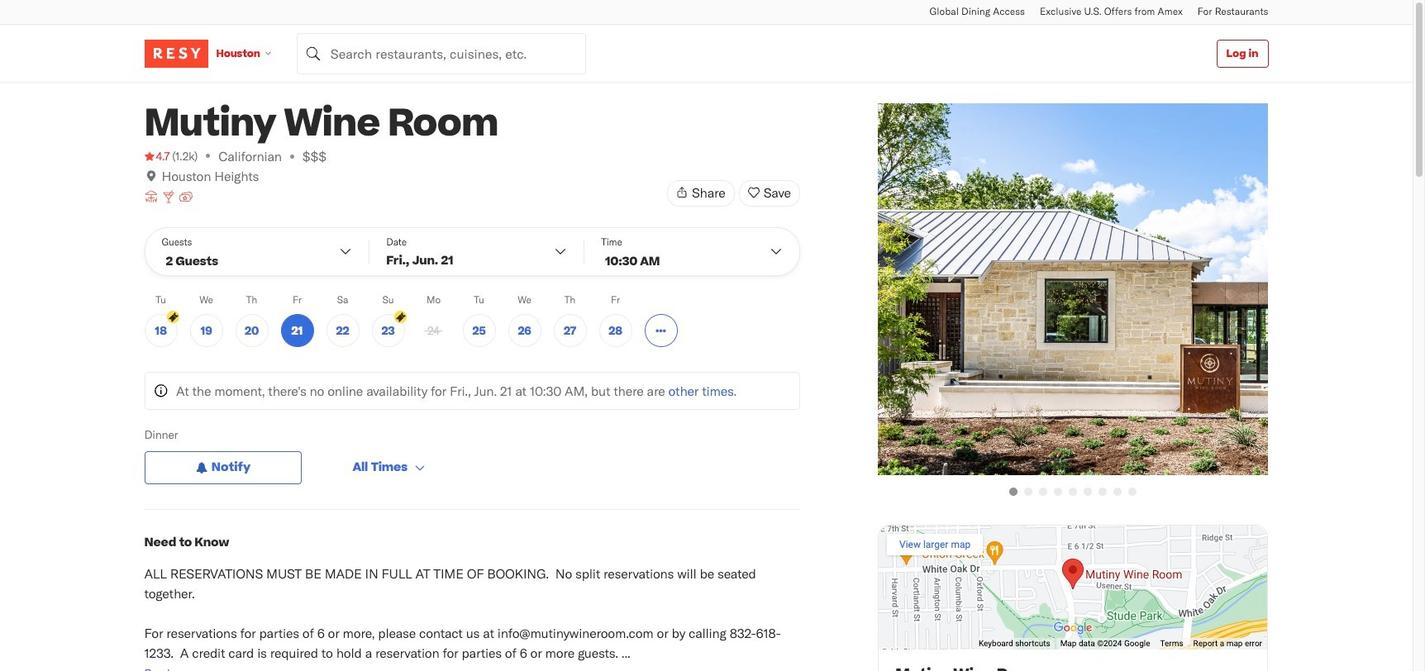 Task type: describe. For each thing, give the bounding box(es) containing it.
june 23, 2024. has event. image
[[394, 311, 406, 323]]

4.7 out of 5 stars image
[[144, 148, 170, 165]]



Task type: locate. For each thing, give the bounding box(es) containing it.
Search restaurants, cuisines, etc. text field
[[297, 33, 586, 74]]

june 18, 2024. has event. image
[[167, 311, 179, 323]]

None field
[[297, 33, 586, 74]]



